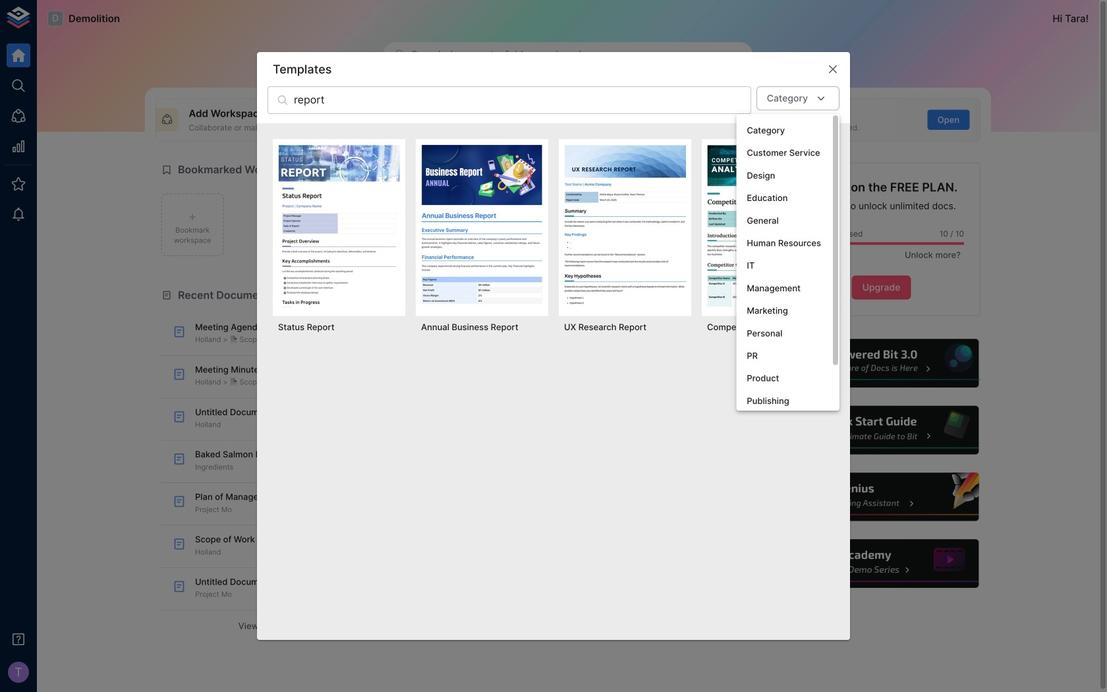 Task type: describe. For each thing, give the bounding box(es) containing it.
4 help image from the top
[[783, 538, 981, 590]]

Search Templates... text field
[[294, 86, 752, 114]]

2 help image from the top
[[783, 404, 981, 457]]

annual business report image
[[421, 144, 543, 307]]



Task type: vqa. For each thing, say whether or not it's contained in the screenshot.
Competitor Research Report image in the right top of the page
yes



Task type: locate. For each thing, give the bounding box(es) containing it.
status report image
[[278, 144, 400, 307]]

competitor research report image
[[708, 144, 830, 307]]

help image
[[783, 337, 981, 390], [783, 404, 981, 457], [783, 471, 981, 523], [783, 538, 981, 590]]

3 help image from the top
[[783, 471, 981, 523]]

dialog
[[257, 52, 851, 640]]

1 help image from the top
[[783, 337, 981, 390]]

ux research report image
[[564, 144, 686, 307]]



